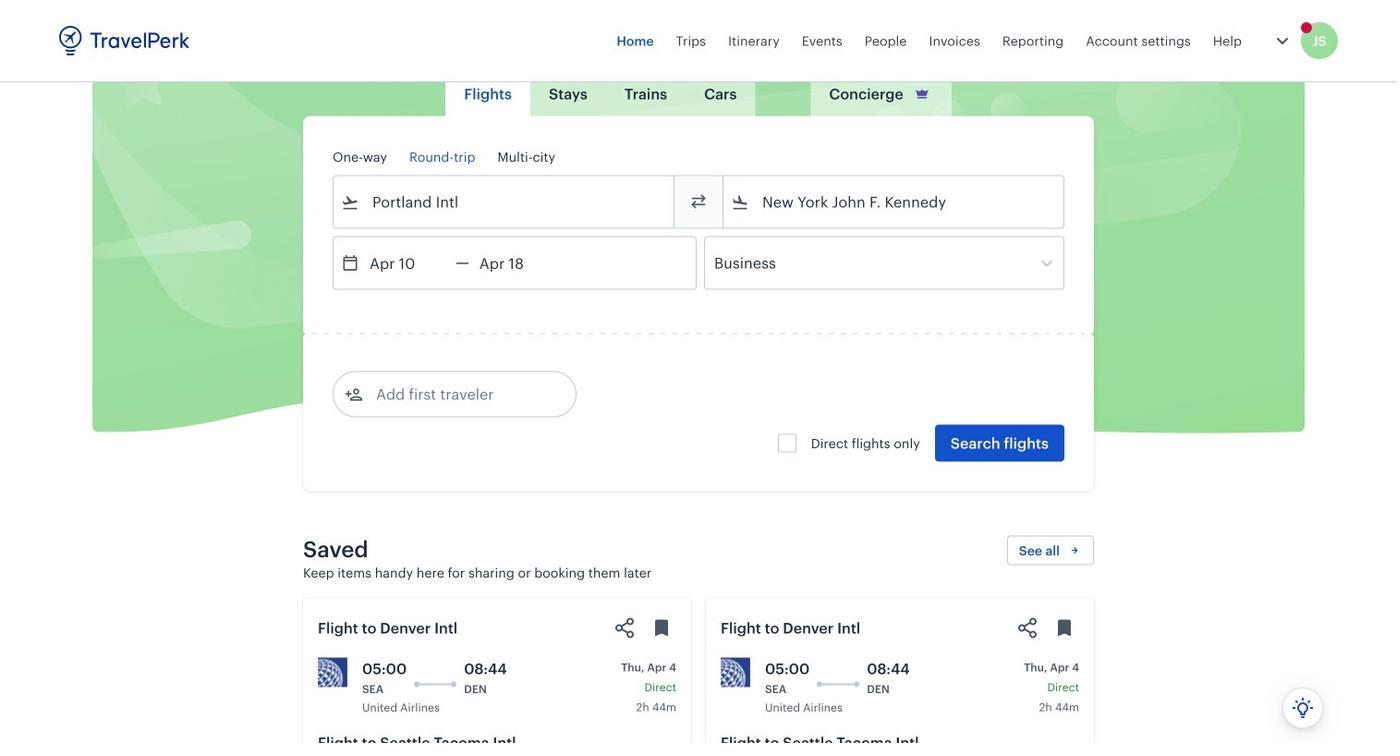 Task type: describe. For each thing, give the bounding box(es) containing it.
2 united airlines image from the left
[[721, 658, 751, 687]]

1 united airlines image from the left
[[318, 658, 348, 687]]

From search field
[[360, 187, 650, 217]]

Return text field
[[469, 237, 566, 289]]



Task type: locate. For each thing, give the bounding box(es) containing it.
To search field
[[750, 187, 1040, 217]]

1 horizontal spatial united airlines image
[[721, 658, 751, 687]]

Depart text field
[[360, 237, 456, 289]]

Add first traveler search field
[[363, 379, 556, 409]]

united airlines image
[[318, 658, 348, 687], [721, 658, 751, 687]]

0 horizontal spatial united airlines image
[[318, 658, 348, 687]]



